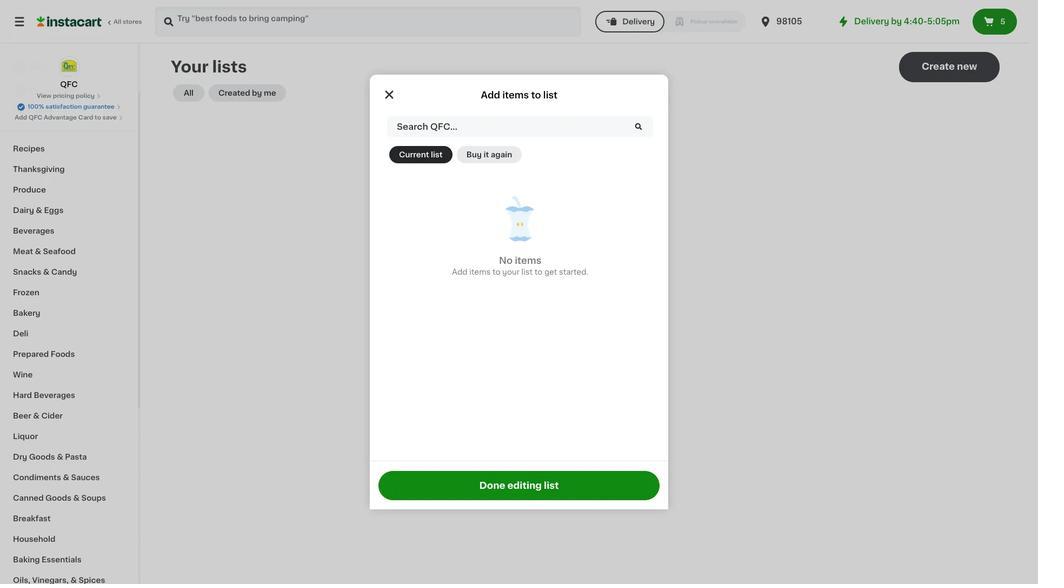Task type: vqa. For each thing, say whether or not it's contained in the screenshot.
Done editing list button
yes



Task type: locate. For each thing, give the bounding box(es) containing it.
1 horizontal spatial add
[[452, 269, 468, 276]]

0 vertical spatial buy
[[30, 85, 46, 92]]

create inside create new button
[[922, 62, 955, 71]]

it
[[47, 85, 53, 92], [484, 151, 489, 158]]

& left sauces
[[63, 474, 69, 481]]

items left your
[[470, 269, 491, 276]]

qfc down 100%
[[29, 115, 42, 121]]

delivery for delivery
[[623, 18, 655, 25]]

qfc...
[[430, 122, 458, 131]]

0 horizontal spatial again
[[55, 85, 76, 92]]

1 vertical spatial goods
[[45, 494, 71, 502]]

1 vertical spatial by
[[252, 89, 262, 97]]

condiments
[[13, 474, 61, 481]]

all down your
[[184, 89, 194, 97]]

your
[[171, 59, 209, 75]]

view pricing policy
[[37, 93, 95, 99]]

1 horizontal spatial delivery
[[855, 17, 890, 25]]

& for meat
[[35, 248, 41, 255]]

dairy & eggs link
[[6, 200, 131, 221]]

to down guarantee
[[95, 115, 101, 121]]

wine link
[[6, 365, 131, 385]]

to inside add qfc advantage card to save link
[[95, 115, 101, 121]]

& left soups
[[73, 494, 80, 502]]

0 horizontal spatial buy
[[30, 85, 46, 92]]

2 horizontal spatial add
[[481, 91, 500, 100]]

again inside button
[[491, 151, 512, 158]]

1 horizontal spatial all
[[184, 89, 194, 97]]

beverages down dairy & eggs
[[13, 227, 54, 235]]

seafood
[[43, 248, 76, 255]]

lists you create will be saved here.
[[520, 236, 651, 244]]

create a list link
[[557, 259, 614, 270]]

frozen
[[13, 289, 39, 296]]

buy right the "current list" button
[[467, 151, 482, 158]]

None search field
[[155, 6, 582, 37]]

baking essentials
[[13, 556, 82, 564]]

98105 button
[[760, 6, 824, 37]]

service type group
[[596, 11, 747, 32]]

1 horizontal spatial create
[[922, 62, 955, 71]]

recipes
[[13, 145, 45, 153]]

no items add items to your list to get started.
[[452, 257, 589, 276]]

qfc up view pricing policy link
[[60, 81, 78, 88]]

0 vertical spatial buy it again
[[30, 85, 76, 92]]

0 vertical spatial beverages
[[13, 227, 54, 235]]

buy it again link
[[6, 78, 131, 100]]

2 vertical spatial items
[[470, 269, 491, 276]]

delivery
[[855, 17, 890, 25], [623, 18, 655, 25]]

create left new
[[922, 62, 955, 71]]

add inside no items add items to your list to get started.
[[452, 269, 468, 276]]

buy
[[30, 85, 46, 92], [467, 151, 482, 158]]

buy it again button
[[457, 146, 522, 163]]

your
[[503, 269, 520, 276]]

add for add qfc advantage card to save
[[15, 115, 27, 121]]

lists left you
[[520, 236, 538, 244]]

delivery by 4:40-5:05pm link
[[837, 15, 960, 28]]

0 horizontal spatial qfc
[[29, 115, 42, 121]]

baking
[[13, 556, 40, 564]]

0 horizontal spatial it
[[47, 85, 53, 92]]

qfc logo image
[[59, 56, 79, 77]]

to up search qfc... button
[[531, 91, 541, 100]]

it down search qfc... button
[[484, 151, 489, 158]]

shop link
[[6, 56, 131, 78]]

again
[[55, 85, 76, 92], [491, 151, 512, 158]]

hard beverages link
[[6, 385, 131, 406]]

qfc inside "qfc" link
[[60, 81, 78, 88]]

qfc inside add qfc advantage card to save link
[[29, 115, 42, 121]]

0 horizontal spatial all
[[114, 19, 121, 25]]

dry
[[13, 453, 27, 461]]

wine
[[13, 371, 33, 379]]

1 horizontal spatial buy
[[467, 151, 482, 158]]

0 vertical spatial all
[[114, 19, 121, 25]]

& left eggs
[[36, 207, 42, 214]]

1 vertical spatial create
[[557, 260, 589, 269]]

add qfc advantage card to save
[[15, 115, 117, 121]]

0 vertical spatial again
[[55, 85, 76, 92]]

0 horizontal spatial create
[[557, 260, 589, 269]]

goods for canned
[[45, 494, 71, 502]]

0 vertical spatial it
[[47, 85, 53, 92]]

list
[[544, 91, 558, 100], [431, 151, 443, 158], [600, 260, 614, 269], [522, 269, 533, 276], [544, 481, 559, 490]]

buy up view
[[30, 85, 46, 92]]

goods
[[29, 453, 55, 461], [45, 494, 71, 502]]

1 vertical spatial add
[[15, 115, 27, 121]]

by inside created by me button
[[252, 89, 262, 97]]

beverages
[[13, 227, 54, 235], [34, 392, 75, 399]]

& right the beer
[[33, 412, 40, 420]]

0 vertical spatial lists
[[30, 107, 49, 114]]

essentials
[[42, 556, 82, 564]]

liquor
[[13, 433, 38, 440]]

1 horizontal spatial lists
[[520, 236, 538, 244]]

prepared foods link
[[6, 344, 131, 365]]

meat
[[13, 248, 33, 255]]

list_add_items dialog
[[370, 75, 669, 510]]

& inside 'link'
[[63, 474, 69, 481]]

items up your
[[515, 257, 542, 266]]

list right your
[[522, 269, 533, 276]]

add left your
[[452, 269, 468, 276]]

add up search qfc... button
[[481, 91, 500, 100]]

& for dairy
[[36, 207, 42, 214]]

0 vertical spatial goods
[[29, 453, 55, 461]]

1 horizontal spatial it
[[484, 151, 489, 158]]

buy it again inside "link"
[[30, 85, 76, 92]]

produce
[[13, 186, 46, 194]]

0 horizontal spatial buy it again
[[30, 85, 76, 92]]

sauces
[[71, 474, 100, 481]]

1 horizontal spatial again
[[491, 151, 512, 158]]

0 vertical spatial qfc
[[60, 81, 78, 88]]

buy inside "link"
[[30, 85, 46, 92]]

0 horizontal spatial add
[[15, 115, 27, 121]]

items for no
[[515, 257, 542, 266]]

save
[[103, 115, 117, 121]]

advantage
[[44, 115, 77, 121]]

0 horizontal spatial lists
[[30, 107, 49, 114]]

1 horizontal spatial buy it again
[[467, 151, 512, 158]]

create
[[922, 62, 955, 71], [557, 260, 589, 269]]

1 vertical spatial again
[[491, 151, 512, 158]]

add for add items to list
[[481, 91, 500, 100]]

create a list
[[557, 260, 614, 269]]

0 horizontal spatial by
[[252, 89, 262, 97]]

view
[[37, 93, 51, 99]]

thanksgiving link
[[6, 159, 131, 180]]

add up recipes
[[15, 115, 27, 121]]

buy it again
[[30, 85, 76, 92], [467, 151, 512, 158]]

baking essentials link
[[6, 550, 131, 570]]

hard
[[13, 392, 32, 399]]

all for all
[[184, 89, 194, 97]]

goods up condiments
[[29, 453, 55, 461]]

0 vertical spatial add
[[481, 91, 500, 100]]

meat & seafood link
[[6, 241, 131, 262]]

beverages up cider
[[34, 392, 75, 399]]

1 horizontal spatial qfc
[[60, 81, 78, 88]]

buy it again up view
[[30, 85, 76, 92]]

list right current
[[431, 151, 443, 158]]

items up search qfc... button
[[503, 91, 529, 100]]

all for all stores
[[114, 19, 121, 25]]

& right the meat
[[35, 248, 41, 255]]

lists for lists
[[30, 107, 49, 114]]

stores
[[123, 19, 142, 25]]

2 vertical spatial add
[[452, 269, 468, 276]]

it up view
[[47, 85, 53, 92]]

1 vertical spatial lists
[[520, 236, 538, 244]]

again up view pricing policy
[[55, 85, 76, 92]]

all left stores
[[114, 19, 121, 25]]

0 horizontal spatial delivery
[[623, 18, 655, 25]]

1 vertical spatial buy
[[467, 151, 482, 158]]

all
[[114, 19, 121, 25], [184, 89, 194, 97]]

create inside create a list link
[[557, 260, 589, 269]]

0 vertical spatial by
[[892, 17, 902, 25]]

0 vertical spatial items
[[503, 91, 529, 100]]

goods down condiments & sauces
[[45, 494, 71, 502]]

1 vertical spatial all
[[184, 89, 194, 97]]

4:40-
[[904, 17, 928, 25]]

& left pasta
[[57, 453, 63, 461]]

& for beer
[[33, 412, 40, 420]]

again down search qfc... button
[[491, 151, 512, 158]]

1 vertical spatial it
[[484, 151, 489, 158]]

1 vertical spatial buy it again
[[467, 151, 512, 158]]

created
[[219, 89, 250, 97]]

1 vertical spatial items
[[515, 257, 542, 266]]

shop
[[30, 63, 51, 71]]

& for condiments
[[63, 474, 69, 481]]

lists down view
[[30, 107, 49, 114]]

canned goods & soups
[[13, 494, 106, 502]]

by left 4:40-
[[892, 17, 902, 25]]

beer & cider link
[[6, 406, 131, 426]]

by left me on the top left of page
[[252, 89, 262, 97]]

canned
[[13, 494, 44, 502]]

satisfaction
[[46, 104, 82, 110]]

0 vertical spatial create
[[922, 62, 955, 71]]

to left your
[[493, 269, 501, 276]]

search qfc...
[[397, 122, 458, 131]]

by
[[892, 17, 902, 25], [252, 89, 262, 97]]

household link
[[6, 529, 131, 550]]

create for create a list
[[557, 260, 589, 269]]

1 vertical spatial qfc
[[29, 115, 42, 121]]

create new button
[[900, 52, 1000, 82]]

create left a
[[557, 260, 589, 269]]

buy it again down search qfc... button
[[467, 151, 512, 158]]

created by me button
[[209, 84, 286, 102]]

1 vertical spatial beverages
[[34, 392, 75, 399]]

will
[[582, 236, 594, 244]]

delivery inside "button"
[[623, 18, 655, 25]]

create
[[556, 236, 580, 244]]

items
[[503, 91, 529, 100], [515, 257, 542, 266], [470, 269, 491, 276]]

by inside delivery by 4:40-5:05pm link
[[892, 17, 902, 25]]

lists
[[30, 107, 49, 114], [520, 236, 538, 244]]

& left candy
[[43, 268, 49, 276]]

1 horizontal spatial by
[[892, 17, 902, 25]]

all inside button
[[184, 89, 194, 97]]

buy inside button
[[467, 151, 482, 158]]

current list
[[399, 151, 443, 158]]

lists link
[[6, 100, 131, 121]]



Task type: describe. For each thing, give the bounding box(es) containing it.
here.
[[633, 236, 651, 244]]

produce link
[[6, 180, 131, 200]]

all stores
[[114, 19, 142, 25]]

canned goods & soups link
[[6, 488, 131, 508]]

thanksgiving
[[13, 166, 65, 173]]

current list button
[[389, 146, 453, 163]]

prepared
[[13, 351, 49, 358]]

create for create new
[[922, 62, 955, 71]]

your lists
[[171, 59, 247, 75]]

items for add
[[503, 91, 529, 100]]

list up search qfc... button
[[544, 91, 558, 100]]

dry goods & pasta
[[13, 453, 87, 461]]

all button
[[173, 84, 204, 102]]

buy it again inside button
[[467, 151, 512, 158]]

prepared foods
[[13, 351, 75, 358]]

add items to list
[[481, 91, 558, 100]]

list right a
[[600, 260, 614, 269]]

100% satisfaction guarantee
[[28, 104, 115, 110]]

beer
[[13, 412, 31, 420]]

recipes link
[[6, 138, 131, 159]]

pricing
[[53, 93, 74, 99]]

beverages link
[[6, 221, 131, 241]]

snacks
[[13, 268, 41, 276]]

it inside "link"
[[47, 85, 53, 92]]

list inside no items add items to your list to get started.
[[522, 269, 533, 276]]

snacks & candy link
[[6, 262, 131, 282]]

by for created
[[252, 89, 262, 97]]

5:05pm
[[928, 17, 960, 25]]

started.
[[559, 269, 589, 276]]

frozen link
[[6, 282, 131, 303]]

& for snacks
[[43, 268, 49, 276]]

add qfc advantage card to save link
[[15, 114, 123, 122]]

cider
[[41, 412, 63, 420]]

all stores link
[[37, 6, 143, 37]]

condiments & sauces link
[[6, 467, 131, 488]]

get
[[545, 269, 557, 276]]

no
[[499, 257, 513, 266]]

qfc link
[[59, 56, 79, 90]]

create new
[[922, 62, 978, 71]]

dairy
[[13, 207, 34, 214]]

pasta
[[65, 453, 87, 461]]

delivery button
[[596, 11, 665, 32]]

hard beverages
[[13, 392, 75, 399]]

again inside "link"
[[55, 85, 76, 92]]

eggs
[[44, 207, 64, 214]]

goods for dry
[[29, 453, 55, 461]]

foods
[[51, 351, 75, 358]]

it inside button
[[484, 151, 489, 158]]

bakery link
[[6, 303, 131, 323]]

current
[[399, 151, 429, 158]]

search
[[397, 122, 428, 131]]

by for delivery
[[892, 17, 902, 25]]

list right editing
[[544, 481, 559, 490]]

beverages inside beverages link
[[13, 227, 54, 235]]

instacart logo image
[[37, 15, 102, 28]]

deli
[[13, 330, 28, 338]]

condiments & sauces
[[13, 474, 100, 481]]

bakery
[[13, 309, 40, 317]]

be
[[596, 236, 606, 244]]

created by me
[[219, 89, 276, 97]]

card
[[78, 115, 93, 121]]

deli link
[[6, 323, 131, 344]]

lists for lists you create will be saved here.
[[520, 236, 538, 244]]

saved
[[608, 236, 631, 244]]

5 button
[[973, 9, 1017, 35]]

98105
[[777, 17, 802, 25]]

meat & seafood
[[13, 248, 76, 255]]

dairy & eggs
[[13, 207, 64, 214]]

delivery for delivery by 4:40-5:05pm
[[855, 17, 890, 25]]

guarantee
[[83, 104, 115, 110]]

lists
[[212, 59, 247, 75]]

100%
[[28, 104, 44, 110]]

candy
[[51, 268, 77, 276]]

breakfast link
[[6, 508, 131, 529]]

liquor link
[[6, 426, 131, 447]]

delivery by 4:40-5:05pm
[[855, 17, 960, 25]]

to left get
[[535, 269, 543, 276]]

beer & cider
[[13, 412, 63, 420]]

a
[[592, 260, 597, 269]]

new
[[957, 62, 978, 71]]

5
[[1001, 18, 1006, 25]]

done editing list
[[479, 481, 559, 490]]

done editing list button
[[379, 471, 660, 500]]

100% satisfaction guarantee button
[[17, 101, 121, 111]]

policy
[[76, 93, 95, 99]]

me
[[264, 89, 276, 97]]

view pricing policy link
[[37, 92, 101, 101]]

beverages inside hard beverages 'link'
[[34, 392, 75, 399]]

soups
[[81, 494, 106, 502]]



